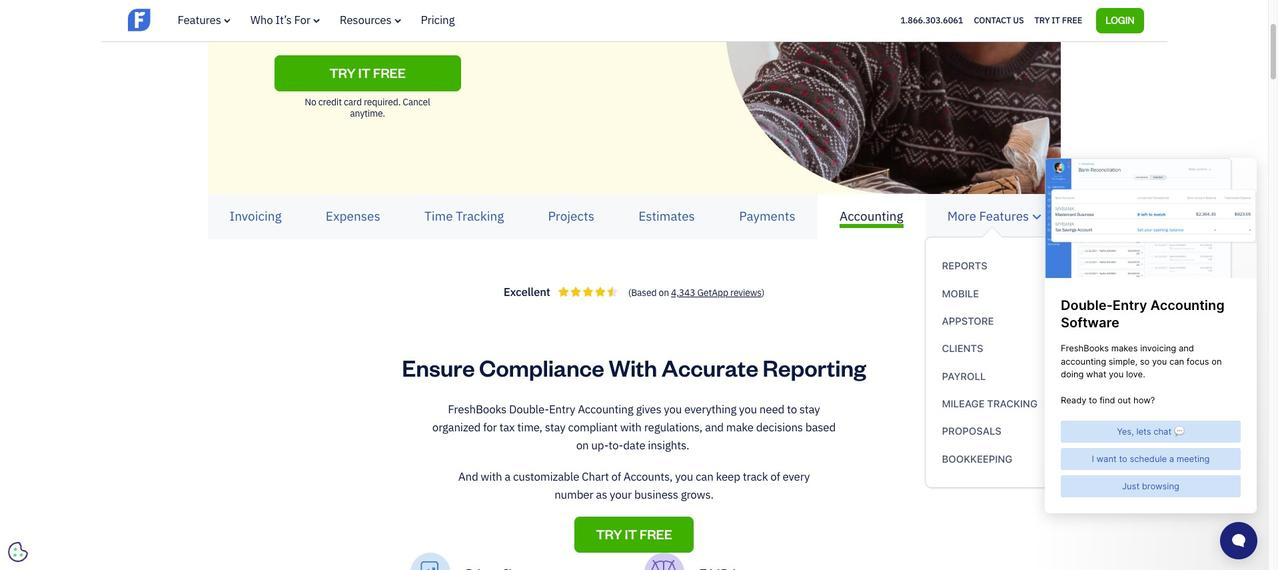 Task type: describe. For each thing, give the bounding box(es) containing it.
1 horizontal spatial it
[[625, 526, 637, 543]]

us
[[1014, 15, 1025, 26]]

with
[[609, 353, 657, 382]]

try it free for leftmost try it free link
[[330, 64, 406, 81]]

chart
[[582, 469, 609, 484]]

free for leftmost try it free link
[[373, 64, 406, 81]]

0 vertical spatial features
[[178, 13, 221, 27]]

time
[[425, 208, 453, 224]]

card
[[344, 96, 362, 108]]

payments
[[740, 208, 796, 224]]

try it free
[[1035, 15, 1083, 26]]

freshbooks double-entry accounting gives you everything you need to stay organized for tax time, stay compliant with regulations, and make decisions based on up-to-date insights.
[[433, 402, 836, 453]]

make
[[727, 420, 754, 435]]

contact us link
[[975, 12, 1025, 29]]

with inside freshbooks double-entry accounting gives you everything you need to stay organized for tax time, stay compliant with regulations, and make decisions based on up-to-date insights.
[[621, 420, 642, 435]]

accounting link
[[818, 197, 926, 237]]

try it free for the rightmost try it free link
[[596, 526, 673, 543]]

no
[[305, 96, 317, 108]]

reviews
[[731, 287, 762, 299]]

anytime.
[[350, 107, 385, 119]]

freshbooks logo image
[[128, 7, 231, 33]]

up-
[[592, 438, 609, 453]]

(based on 4,343 getapp reviews )
[[629, 287, 765, 299]]

to
[[788, 402, 798, 417]]

free for the rightmost try it free link
[[640, 526, 673, 543]]

to-
[[609, 438, 624, 453]]

1 horizontal spatial on
[[659, 287, 669, 299]]

proposals link
[[941, 420, 1050, 443]]

contact us
[[975, 15, 1025, 26]]

clients
[[943, 342, 984, 354]]

number
[[555, 487, 594, 502]]

(based
[[629, 287, 657, 299]]

bookkeeping link
[[941, 448, 1050, 470]]

estimates
[[639, 208, 695, 224]]

4.5 stars image
[[559, 287, 618, 297]]

pricing
[[421, 13, 455, 27]]

1 horizontal spatial try it free link
[[575, 517, 694, 553]]

mileage tracking
[[943, 397, 1038, 409]]

payroll
[[943, 370, 987, 382]]

compliant
[[568, 420, 618, 435]]

estimates link
[[617, 197, 717, 237]]

excellent
[[504, 285, 551, 300]]

accounting inside freshbooks double-entry accounting gives you everything you need to stay organized for tax time, stay compliant with regulations, and make decisions based on up-to-date insights.
[[578, 402, 634, 417]]

reports
[[943, 260, 988, 272]]

entry
[[549, 402, 576, 417]]

tracking for mileage tracking
[[988, 397, 1038, 409]]

)
[[762, 287, 765, 299]]

resources
[[340, 13, 392, 27]]

invoicing link
[[208, 197, 304, 237]]

try it free link
[[1035, 12, 1083, 29]]

appstore link
[[941, 310, 1050, 332]]

4,343 getapp reviews link
[[671, 287, 762, 299]]

bookkeeping
[[943, 453, 1013, 465]]

and
[[705, 420, 724, 435]]

1 of from the left
[[612, 469, 621, 484]]

clients link
[[941, 338, 1050, 360]]

based
[[806, 420, 836, 435]]

who
[[251, 13, 273, 27]]

accurate
[[662, 353, 759, 382]]

and with a customizable chart of accounts, you can keep track of every number as your business grows.
[[459, 469, 810, 502]]

required.
[[364, 96, 401, 108]]

more features link
[[926, 197, 1061, 237]]

who it's for link
[[251, 13, 320, 27]]

proposals
[[943, 425, 1002, 437]]

everything
[[685, 402, 737, 417]]

keep
[[716, 469, 741, 484]]

time,
[[518, 420, 543, 435]]

business
[[635, 487, 679, 502]]

credit
[[319, 96, 342, 108]]

appstore
[[943, 315, 994, 327]]

accounts,
[[624, 469, 673, 484]]

date
[[624, 438, 646, 453]]

you up the regulations,
[[664, 402, 682, 417]]

try for leftmost try it free link
[[330, 64, 356, 81]]

time tracking
[[425, 208, 504, 224]]

ensure
[[402, 353, 475, 382]]

free
[[1063, 15, 1083, 26]]

mileage
[[943, 397, 985, 409]]

on inside freshbooks double-entry accounting gives you everything you need to stay organized for tax time, stay compliant with regulations, and make decisions based on up-to-date insights.
[[577, 438, 589, 453]]



Task type: locate. For each thing, give the bounding box(es) containing it.
of right track
[[771, 469, 781, 484]]

freshbooks
[[448, 402, 507, 417]]

stay right to
[[800, 402, 821, 417]]

1 vertical spatial try
[[596, 526, 623, 543]]

0 vertical spatial on
[[659, 287, 669, 299]]

you up make at bottom right
[[740, 402, 758, 417]]

decisions
[[757, 420, 803, 435]]

insights.
[[648, 438, 690, 453]]

expenses
[[326, 208, 381, 224]]

1 horizontal spatial of
[[771, 469, 781, 484]]

with inside and with a customizable chart of accounts, you can keep track of every number as your business grows.
[[481, 469, 502, 484]]

you for grows.
[[676, 469, 694, 484]]

of up your
[[612, 469, 621, 484]]

of
[[612, 469, 621, 484], [771, 469, 781, 484]]

as
[[596, 487, 608, 502]]

projects link
[[526, 197, 617, 237]]

it
[[1052, 15, 1061, 26]]

1 horizontal spatial tracking
[[988, 397, 1038, 409]]

features link
[[178, 13, 231, 27]]

1 vertical spatial free
[[640, 526, 673, 543]]

you for with
[[740, 402, 758, 417]]

no credit card required. cancel anytime.
[[305, 96, 431, 119]]

time tracking link
[[403, 197, 526, 237]]

contact
[[975, 15, 1012, 26]]

0 vertical spatial tracking
[[456, 208, 504, 224]]

try up 'card'
[[330, 64, 356, 81]]

0 vertical spatial try it free
[[330, 64, 406, 81]]

every
[[783, 469, 810, 484]]

reporting
[[763, 353, 867, 382]]

1 vertical spatial on
[[577, 438, 589, 453]]

1 horizontal spatial accounting
[[840, 208, 904, 224]]

pricing link
[[421, 13, 455, 27]]

1 horizontal spatial features
[[980, 208, 1030, 224]]

cookie consent banner dialog
[[10, 406, 210, 560]]

on left up-
[[577, 438, 589, 453]]

2 of from the left
[[771, 469, 781, 484]]

a
[[505, 469, 511, 484]]

and
[[459, 469, 478, 484]]

1 vertical spatial with
[[481, 469, 502, 484]]

who it's for
[[251, 13, 311, 27]]

try it free down your
[[596, 526, 673, 543]]

for
[[294, 13, 311, 27]]

0 horizontal spatial on
[[577, 438, 589, 453]]

free up required.
[[373, 64, 406, 81]]

1 vertical spatial accounting
[[578, 402, 634, 417]]

try
[[330, 64, 356, 81], [596, 526, 623, 543]]

on
[[659, 287, 669, 299], [577, 438, 589, 453]]

mileage tracking link
[[941, 393, 1050, 415]]

your
[[610, 487, 632, 502]]

4,343
[[671, 287, 696, 299]]

features right more
[[980, 208, 1030, 224]]

try it free link down your
[[575, 517, 694, 553]]

0 horizontal spatial of
[[612, 469, 621, 484]]

track
[[743, 469, 768, 484]]

tracking
[[456, 208, 504, 224], [988, 397, 1038, 409]]

with left a
[[481, 469, 502, 484]]

1 horizontal spatial stay
[[800, 402, 821, 417]]

1.866.303.6061
[[901, 15, 964, 26]]

it up 'card'
[[358, 64, 371, 81]]

1 horizontal spatial try
[[596, 526, 623, 543]]

0 vertical spatial with
[[621, 420, 642, 435]]

mobile link
[[941, 282, 1050, 305]]

resources link
[[340, 13, 401, 27]]

0 horizontal spatial stay
[[545, 420, 566, 435]]

accounting
[[840, 208, 904, 224], [578, 402, 634, 417]]

need
[[760, 402, 785, 417]]

0 horizontal spatial accounting
[[578, 402, 634, 417]]

0 vertical spatial it
[[358, 64, 371, 81]]

1 vertical spatial stay
[[545, 420, 566, 435]]

1 vertical spatial try it free
[[596, 526, 673, 543]]

1 vertical spatial it
[[625, 526, 637, 543]]

0 vertical spatial try it free link
[[274, 55, 461, 91]]

1 vertical spatial tracking
[[988, 397, 1038, 409]]

it's
[[276, 13, 292, 27]]

can
[[696, 469, 714, 484]]

with up date
[[621, 420, 642, 435]]

grows.
[[681, 487, 714, 502]]

organized
[[433, 420, 481, 435]]

on left 4,343 in the right bottom of the page
[[659, 287, 669, 299]]

tracking for time tracking
[[456, 208, 504, 224]]

it
[[358, 64, 371, 81], [625, 526, 637, 543]]

login link
[[1097, 8, 1145, 33]]

try it free link
[[274, 55, 461, 91], [575, 517, 694, 553]]

projects
[[548, 208, 595, 224]]

0 vertical spatial accounting
[[840, 208, 904, 224]]

try for the rightmost try it free link
[[596, 526, 623, 543]]

try it free link up 'card'
[[274, 55, 461, 91]]

0 horizontal spatial try
[[330, 64, 356, 81]]

0 vertical spatial free
[[373, 64, 406, 81]]

payroll link
[[941, 365, 1050, 387]]

regulations,
[[645, 420, 703, 435]]

it down your
[[625, 526, 637, 543]]

more
[[948, 208, 977, 224]]

tracking right time
[[456, 208, 504, 224]]

1.866.303.6061 link
[[901, 15, 964, 26]]

cookie preferences image
[[8, 542, 28, 562]]

1 horizontal spatial free
[[640, 526, 673, 543]]

1 horizontal spatial with
[[621, 420, 642, 435]]

0 horizontal spatial try it free link
[[274, 55, 461, 91]]

payments link
[[717, 197, 818, 237]]

ensure compliance with accurate reporting
[[402, 353, 867, 382]]

you inside and with a customizable chart of accounts, you can keep track of every number as your business grows.
[[676, 469, 694, 484]]

tracking down payroll link
[[988, 397, 1038, 409]]

0 horizontal spatial free
[[373, 64, 406, 81]]

reports link
[[941, 255, 1050, 277]]

with
[[621, 420, 642, 435], [481, 469, 502, 484]]

1 horizontal spatial try it free
[[596, 526, 673, 543]]

expenses link
[[304, 197, 403, 237]]

login
[[1106, 14, 1135, 26]]

0 horizontal spatial try it free
[[330, 64, 406, 81]]

0 horizontal spatial tracking
[[456, 208, 504, 224]]

0 horizontal spatial with
[[481, 469, 502, 484]]

stay down entry
[[545, 420, 566, 435]]

you
[[664, 402, 682, 417], [740, 402, 758, 417], [676, 469, 694, 484]]

1 vertical spatial try it free link
[[575, 517, 694, 553]]

0 horizontal spatial features
[[178, 13, 221, 27]]

0 horizontal spatial it
[[358, 64, 371, 81]]

free
[[373, 64, 406, 81], [640, 526, 673, 543]]

try it free up 'card'
[[330, 64, 406, 81]]

try down the as
[[596, 526, 623, 543]]

more features
[[948, 208, 1030, 224]]

0 vertical spatial try
[[330, 64, 356, 81]]

you left can
[[676, 469, 694, 484]]

customizable
[[513, 469, 580, 484]]

0 vertical spatial stay
[[800, 402, 821, 417]]

free down business
[[640, 526, 673, 543]]

1 vertical spatial features
[[980, 208, 1030, 224]]

getapp
[[698, 287, 729, 299]]

tax
[[500, 420, 515, 435]]

try
[[1035, 15, 1051, 26]]

invoicing
[[230, 208, 282, 224]]

cancel
[[403, 96, 431, 108]]

features left who on the top of the page
[[178, 13, 221, 27]]



Task type: vqa. For each thing, say whether or not it's contained in the screenshot.
Projects
yes



